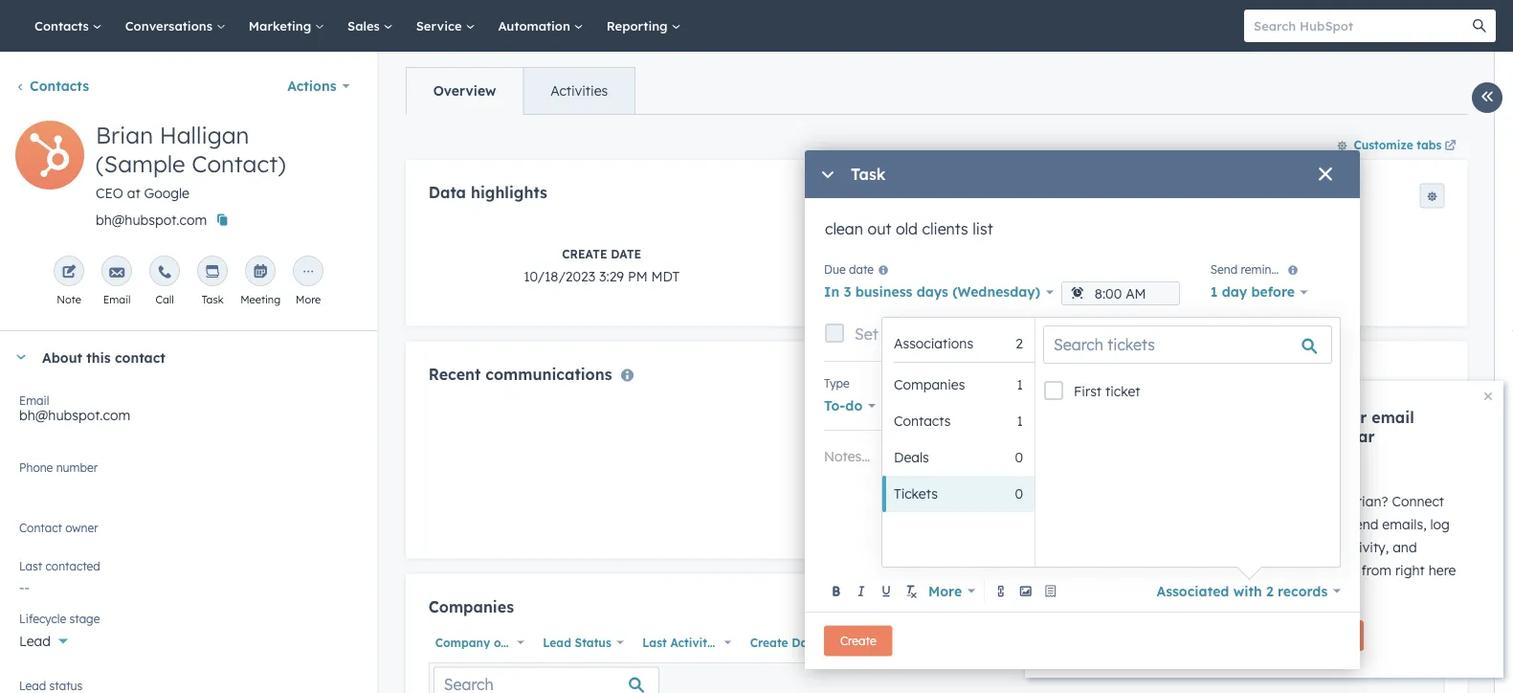 Task type: locate. For each thing, give the bounding box(es) containing it.
0 horizontal spatial email
[[19, 393, 49, 407]]

to-
[[824, 397, 846, 414]]

company
[[435, 635, 490, 650]]

to
[[883, 325, 898, 344], [1251, 493, 1264, 510], [1332, 493, 1345, 510], [1332, 516, 1345, 533]]

companies up low
[[894, 376, 965, 393]]

0 horizontal spatial create
[[562, 246, 607, 261]]

1 horizontal spatial last
[[642, 635, 667, 650]]

1 vertical spatial email
[[1239, 516, 1274, 533]]

no down tickets
[[895, 516, 914, 532]]

0 horizontal spatial account
[[1207, 427, 1269, 446]]

1 down queue
[[1017, 413, 1023, 429]]

0 vertical spatial last
[[1209, 246, 1238, 261]]

account up ready
[[1207, 427, 1269, 446]]

lead left status
[[543, 635, 571, 650]]

1 vertical spatial and
[[1393, 539, 1417, 556]]

2 vertical spatial last
[[642, 635, 667, 650]]

lifecycle up in 3 business days (wednesday)
[[883, 246, 948, 261]]

last up send
[[1209, 246, 1238, 261]]

2 up queue
[[1016, 335, 1023, 352]]

queue
[[995, 376, 1030, 390]]

low button
[[907, 393, 964, 419]]

email up contacts'
[[1239, 516, 1274, 533]]

Search search field
[[433, 667, 659, 693]]

date up 'pm'
[[611, 246, 641, 261]]

hubspot.
[[1222, 585, 1281, 602]]

lead down lifecycle stage
[[19, 633, 51, 650]]

sales
[[348, 18, 384, 34]]

lifecycle inside lifecycle stage lead
[[883, 246, 948, 261]]

bh@hubspot.com up number
[[19, 407, 130, 424]]

email for email bh@hubspot.com
[[19, 393, 49, 407]]

account
[[1207, 427, 1269, 446], [1277, 516, 1328, 533]]

create for create
[[841, 634, 877, 648]]

1 vertical spatial email
[[19, 393, 49, 407]]

from
[[1362, 562, 1392, 579]]

date left create date
[[717, 635, 745, 650]]

lead for lead
[[19, 633, 51, 650]]

2 horizontal spatial last
[[1209, 246, 1238, 261]]

associated with 2 records button
[[1157, 578, 1341, 605]]

send
[[1211, 262, 1238, 276]]

lead for lead status
[[543, 635, 571, 650]]

email
[[103, 293, 131, 306], [19, 393, 49, 407]]

0 horizontal spatial no
[[19, 527, 38, 544]]

1 horizontal spatial task
[[851, 165, 886, 184]]

more down more image
[[296, 293, 321, 306]]

2 horizontal spatial create
[[841, 634, 877, 648]]

activity up reminder
[[1242, 246, 1300, 261]]

contact
[[115, 349, 165, 365]]

0 horizontal spatial companies
[[428, 597, 514, 616]]

overview button
[[406, 68, 523, 114]]

0 horizontal spatial last
[[19, 559, 42, 573]]

1 horizontal spatial more
[[929, 583, 962, 599]]

last inside last activity date popup button
[[642, 635, 667, 650]]

1 horizontal spatial no
[[895, 516, 914, 532]]

to-do button
[[824, 393, 876, 419]]

contacted
[[46, 559, 100, 573]]

Phone number text field
[[19, 457, 358, 495]]

ready to reach out to brian? connect your email account to send emails, log your contacts' email activity, and schedule meetings — all from right here in hubspot.
[[1207, 493, 1457, 602]]

highlights
[[470, 183, 547, 202]]

0 horizontal spatial email
[[1239, 516, 1274, 533]]

1 horizontal spatial account
[[1277, 516, 1328, 533]]

1 up preliminary
[[1017, 376, 1023, 393]]

0 vertical spatial email
[[1372, 408, 1415, 427]]

1 vertical spatial last
[[19, 559, 42, 573]]

Search HubSpot search field
[[1245, 10, 1479, 42]]

contacts
[[34, 18, 93, 34], [30, 78, 89, 94], [894, 413, 951, 429]]

number
[[56, 460, 98, 474]]

brian?
[[1348, 493, 1389, 510]]

more down activities.
[[929, 583, 962, 599]]

2 vertical spatial your
[[1207, 539, 1235, 556]]

1 vertical spatial activity
[[670, 635, 714, 650]]

minimize dialog image
[[820, 168, 836, 183]]

2 right the with
[[1267, 583, 1274, 599]]

1 horizontal spatial create
[[750, 635, 788, 650]]

1 - from the left
[[1266, 267, 1271, 284]]

first ticket
[[1074, 383, 1141, 399]]

owner up "contacted"
[[65, 520, 98, 535]]

last inside last activity date --
[[1209, 246, 1238, 261]]

2 vertical spatial email
[[1301, 539, 1335, 556]]

1 horizontal spatial and
[[1393, 539, 1417, 556]]

companies
[[894, 376, 965, 393], [428, 597, 514, 616]]

1 vertical spatial 0
[[1015, 485, 1023, 502]]

preliminary tasks
[[995, 397, 1112, 414]]

last activity date
[[642, 635, 745, 650]]

activity inside last activity date popup button
[[670, 635, 714, 650]]

lead
[[921, 267, 952, 284], [19, 633, 51, 650], [543, 635, 571, 650], [19, 678, 46, 693]]

to right set
[[883, 325, 898, 344]]

account down out
[[1277, 516, 1328, 533]]

note image
[[61, 265, 77, 280]]

owner for company owner
[[493, 635, 529, 650]]

no owner button
[[19, 517, 358, 549]]

to right out
[[1332, 493, 1345, 510]]

close dialog image
[[1318, 168, 1334, 183]]

first
[[1074, 383, 1102, 399]]

activity for last activity date
[[670, 635, 714, 650]]

status
[[49, 678, 83, 693]]

0 vertical spatial lifecycle
[[883, 246, 948, 261]]

day
[[1222, 284, 1248, 300]]

no
[[895, 516, 914, 532], [19, 527, 38, 544]]

1 vertical spatial 1
[[1017, 376, 1023, 393]]

recent communications
[[428, 364, 612, 383]]

right
[[1396, 562, 1425, 579]]

due date
[[824, 262, 874, 276]]

1 vertical spatial account
[[1277, 516, 1328, 533]]

last for last activity date
[[642, 635, 667, 650]]

0 horizontal spatial more
[[296, 293, 321, 306]]

reporting
[[607, 18, 672, 34]]

your
[[1332, 408, 1367, 427], [1207, 516, 1235, 533], [1207, 539, 1235, 556]]

lead inside lifecycle stage lead
[[921, 267, 952, 284]]

no up the last contacted
[[19, 527, 38, 544]]

0 vertical spatial bh@hubspot.com
[[96, 212, 207, 228]]

1 vertical spatial your
[[1207, 516, 1235, 533]]

contacts link
[[23, 0, 114, 52], [15, 78, 89, 94]]

Last contacted text field
[[19, 570, 358, 600]]

and right tip: at the bottom of page
[[1273, 427, 1303, 446]]

1 vertical spatial contacts link
[[15, 78, 89, 94]]

conversations link
[[114, 0, 237, 52]]

overview
[[433, 82, 496, 99]]

1 vertical spatial more
[[929, 583, 962, 599]]

create up 10/18/2023
[[562, 246, 607, 261]]

create inside create date 10/18/2023 3:29 pm mdt
[[562, 246, 607, 261]]

your right connect at the right of the page
[[1332, 408, 1367, 427]]

create inside create date popup button
[[750, 635, 788, 650]]

owner inside popup button
[[493, 635, 529, 650]]

marketing
[[249, 18, 315, 34]]

business
[[856, 284, 913, 300]]

meeting image
[[253, 265, 268, 280]]

contact owner no owner
[[19, 520, 98, 544]]

email inside email bh@hubspot.com
[[19, 393, 49, 407]]

before
[[1252, 284, 1295, 300]]

0 vertical spatial email
[[103, 293, 131, 306]]

email down email icon
[[103, 293, 131, 306]]

1 horizontal spatial lifecycle
[[883, 246, 948, 261]]

in 3 business days (wednesday) button
[[824, 279, 1054, 306]]

create right last activity date
[[750, 635, 788, 650]]

last for last activity date --
[[1209, 246, 1238, 261]]

0 vertical spatial and
[[1273, 427, 1303, 446]]

2 horizontal spatial email
[[1372, 408, 1415, 427]]

last down the contact
[[19, 559, 42, 573]]

email for email
[[103, 293, 131, 306]]

0 horizontal spatial lifecycle
[[19, 611, 66, 626]]

caret image
[[15, 355, 27, 359]]

here
[[1429, 562, 1457, 579]]

2 0 from the top
[[1015, 485, 1023, 502]]

0 vertical spatial contacts
[[34, 18, 93, 34]]

0 for deals
[[1015, 449, 1023, 466]]

0 vertical spatial your
[[1332, 408, 1367, 427]]

0 vertical spatial companies
[[894, 376, 965, 393]]

reach
[[1268, 493, 1303, 510]]

create button
[[824, 626, 893, 656]]

1 vertical spatial 2
[[1267, 583, 1274, 599]]

associations
[[894, 335, 974, 352]]

activity
[[1242, 246, 1300, 261], [670, 635, 714, 650]]

navigation
[[405, 67, 635, 115]]

and down emails,
[[1393, 539, 1417, 556]]

email up —
[[1301, 539, 1335, 556]]

task right minimize dialog icon
[[851, 165, 886, 184]]

tabs
[[1417, 137, 1442, 152]]

1 horizontal spatial email
[[1301, 539, 1335, 556]]

0 horizontal spatial and
[[1273, 427, 1303, 446]]

0 vertical spatial 0
[[1015, 449, 1023, 466]]

last
[[1209, 246, 1238, 261], [19, 559, 42, 573], [642, 635, 667, 650]]

your inside pro tip: connect your email account and calendar
[[1332, 408, 1367, 427]]

automation link
[[487, 0, 595, 52]]

activity left create date
[[670, 635, 714, 650]]

activity inside last activity date --
[[1242, 246, 1300, 261]]

email up brian?
[[1372, 408, 1415, 427]]

lifecycle
[[883, 246, 948, 261], [19, 611, 66, 626]]

last for last contacted
[[19, 559, 42, 573]]

more inside popup button
[[929, 583, 962, 599]]

0 vertical spatial account
[[1207, 427, 1269, 446]]

2 vertical spatial 1
[[1017, 413, 1023, 429]]

companies up company owner popup button
[[428, 597, 514, 616]]

0 horizontal spatial activity
[[670, 635, 714, 650]]

0 horizontal spatial 2
[[1016, 335, 1023, 352]]

create right create date popup button
[[841, 634, 877, 648]]

all
[[1344, 562, 1358, 579]]

1 0 from the top
[[1015, 449, 1023, 466]]

task down task icon
[[202, 293, 224, 306]]

your up schedule at the right bottom of the page
[[1207, 539, 1235, 556]]

1
[[1211, 284, 1218, 300], [1017, 376, 1023, 393], [1017, 413, 1023, 429]]

lead down "stage"
[[921, 267, 952, 284]]

owner right the company
[[493, 635, 529, 650]]

1 vertical spatial lifecycle
[[19, 611, 66, 626]]

service link
[[405, 0, 487, 52]]

marketing link
[[237, 0, 336, 52]]

with
[[1234, 583, 1262, 599]]

account inside ready to reach out to brian? connect your email account to send emails, log your contacts' email activity, and schedule meetings — all from right here in hubspot.
[[1277, 516, 1328, 533]]

owner
[[65, 520, 98, 535], [42, 527, 80, 544], [493, 635, 529, 650]]

associated with 2 records
[[1157, 583, 1328, 599]]

your down ready
[[1207, 516, 1235, 533]]

lifecycle left stage
[[19, 611, 66, 626]]

0 vertical spatial task
[[851, 165, 886, 184]]

1 horizontal spatial 2
[[1267, 583, 1274, 599]]

date
[[849, 262, 874, 276]]

at
[[127, 185, 140, 202]]

1 horizontal spatial email
[[103, 293, 131, 306]]

0 horizontal spatial task
[[202, 293, 224, 306]]

actions button
[[275, 67, 362, 105]]

0 for tickets
[[1015, 485, 1023, 502]]

and
[[1273, 427, 1303, 446], [1393, 539, 1417, 556]]

0 vertical spatial more
[[296, 293, 321, 306]]

task
[[851, 165, 886, 184], [202, 293, 224, 306]]

0 vertical spatial 1
[[1211, 284, 1218, 300]]

date left create button
[[792, 635, 819, 650]]

date up the 1 day before popup button
[[1304, 246, 1334, 261]]

lead left the "status"
[[19, 678, 46, 693]]

0 vertical spatial activity
[[1242, 246, 1300, 261]]

last right status
[[642, 635, 667, 650]]

email image
[[109, 265, 125, 280]]

bh@hubspot.com down google
[[96, 212, 207, 228]]

1 horizontal spatial activity
[[1242, 246, 1300, 261]]

1 left day
[[1211, 284, 1218, 300]]

create inside create button
[[841, 634, 877, 648]]

reporting link
[[595, 0, 693, 52]]

to-do
[[824, 397, 863, 414]]

email down caret image at the left of the page
[[19, 393, 49, 407]]



Task type: vqa. For each thing, say whether or not it's contained in the screenshot.
email to the middle
yes



Task type: describe. For each thing, give the bounding box(es) containing it.
last contacted
[[19, 559, 100, 573]]

1 vertical spatial task
[[202, 293, 224, 306]]

HH:MM text field
[[1061, 281, 1180, 305]]

brian
[[96, 121, 153, 149]]

out
[[1307, 493, 1328, 510]]

lead status button
[[536, 630, 628, 655]]

edit button
[[15, 121, 84, 196]]

and inside pro tip: connect your email account and calendar
[[1273, 427, 1303, 446]]

add button
[[1344, 597, 1408, 622]]

priority
[[907, 376, 946, 390]]

meeting
[[240, 293, 281, 306]]

customize
[[1354, 137, 1413, 152]]

lead button
[[19, 622, 358, 654]]

recent
[[428, 364, 480, 383]]

no activities.
[[895, 516, 978, 532]]

0 vertical spatial 2
[[1016, 335, 1023, 352]]

calendar
[[1307, 427, 1375, 446]]

schedule
[[1207, 562, 1263, 579]]

lead status
[[19, 678, 83, 693]]

in
[[824, 284, 840, 300]]

customize tabs
[[1354, 137, 1442, 152]]

to left send
[[1332, 516, 1345, 533]]

navigation containing overview
[[405, 67, 635, 115]]

date inside create date 10/18/2023 3:29 pm mdt
[[611, 246, 641, 261]]

create for create date 10/18/2023 3:29 pm mdt
[[562, 246, 607, 261]]

3:29
[[599, 267, 624, 284]]

repeat
[[902, 325, 949, 344]]

deals
[[894, 449, 929, 466]]

note
[[57, 293, 81, 306]]

lead for lead status
[[19, 678, 46, 693]]

2 inside popup button
[[1267, 583, 1274, 599]]

tasks
[[1077, 397, 1112, 414]]

call image
[[157, 265, 172, 280]]

tickets
[[894, 485, 938, 502]]

log
[[1431, 516, 1450, 533]]

account inside pro tip: connect your email account and calendar
[[1207, 427, 1269, 446]]

in 3 business days (wednesday)
[[824, 284, 1041, 300]]

do
[[846, 397, 863, 414]]

activities.
[[918, 516, 978, 532]]

lifecycle for lifecycle stage
[[19, 611, 66, 626]]

task image
[[205, 265, 220, 280]]

1 vertical spatial companies
[[428, 597, 514, 616]]

more button
[[925, 578, 979, 605]]

no inside contact owner no owner
[[19, 527, 38, 544]]

date inside last activity date popup button
[[717, 635, 745, 650]]

2 - from the left
[[1271, 267, 1277, 284]]

mdt
[[651, 267, 679, 284]]

date inside last activity date --
[[1304, 246, 1334, 261]]

1 day before
[[1211, 284, 1295, 300]]

send
[[1349, 516, 1379, 533]]

last activity date --
[[1209, 246, 1334, 284]]

automation
[[498, 18, 574, 34]]

1 for companies
[[1017, 376, 1023, 393]]

records
[[1278, 583, 1328, 599]]

3
[[844, 284, 851, 300]]

Title text field
[[824, 217, 1341, 256]]

lifecycle stage
[[19, 611, 100, 626]]

add
[[1374, 602, 1396, 617]]

no activities. alert
[[428, 406, 1445, 536]]

conversations
[[125, 18, 216, 34]]

status
[[574, 635, 611, 650]]

Search tickets search field
[[1043, 325, 1333, 364]]

and inside ready to reach out to brian? connect your email account to send emails, log your contacts' email activity, and schedule meetings — all from right here in hubspot.
[[1393, 539, 1417, 556]]

about
[[42, 349, 82, 365]]

more image
[[301, 265, 316, 280]]

stage
[[69, 611, 100, 626]]

company owner button
[[428, 630, 529, 655]]

ticket
[[1106, 383, 1141, 399]]

no inside alert
[[895, 516, 914, 532]]

brian halligan (sample contact) ceo at google
[[96, 121, 286, 202]]

due
[[824, 262, 846, 276]]

customize tabs link
[[1328, 129, 1468, 160]]

in
[[1207, 585, 1218, 602]]

set
[[855, 325, 878, 344]]

1 vertical spatial contacts
[[30, 78, 89, 94]]

pm
[[627, 267, 647, 284]]

company owner
[[435, 635, 529, 650]]

low
[[924, 397, 951, 414]]

communications
[[485, 364, 612, 383]]

activities
[[550, 82, 608, 99]]

sales link
[[336, 0, 405, 52]]

pro
[[1207, 408, 1233, 427]]

owner for contact owner no owner
[[65, 520, 98, 535]]

date inside create date popup button
[[792, 635, 819, 650]]

phone number
[[19, 460, 98, 474]]

create for create date
[[750, 635, 788, 650]]

10/18/2023
[[523, 267, 595, 284]]

tip:
[[1238, 408, 1262, 427]]

about this contact button
[[0, 331, 358, 383]]

contacts'
[[1239, 539, 1297, 556]]

close image
[[1485, 393, 1492, 400]]

create date 10/18/2023 3:29 pm mdt
[[523, 246, 679, 284]]

1 for contacts
[[1017, 413, 1023, 429]]

phone
[[19, 460, 53, 474]]

0 vertical spatial contacts link
[[23, 0, 114, 52]]

pro tip: connect your email account and calendar
[[1207, 408, 1415, 446]]

preliminary
[[995, 397, 1073, 414]]

associated
[[1157, 583, 1230, 599]]

1 horizontal spatial companies
[[894, 376, 965, 393]]

data highlights
[[428, 183, 547, 202]]

call
[[156, 293, 174, 306]]

1 day before button
[[1211, 279, 1308, 306]]

preliminary tasks button
[[995, 393, 1125, 419]]

contact
[[19, 520, 62, 535]]

ready
[[1207, 493, 1247, 510]]

lifecycle for lifecycle stage lead
[[883, 246, 948, 261]]

search image
[[1473, 19, 1487, 33]]

create date
[[750, 635, 819, 650]]

email inside pro tip: connect your email account and calendar
[[1372, 408, 1415, 427]]

—
[[1328, 562, 1340, 579]]

contact)
[[192, 149, 286, 178]]

connect
[[1267, 408, 1327, 427]]

(wednesday)
[[953, 284, 1041, 300]]

about this contact
[[42, 349, 165, 365]]

meetings
[[1266, 562, 1325, 579]]

owner up the last contacted
[[42, 527, 80, 544]]

to left the 'reach'
[[1251, 493, 1264, 510]]

1 vertical spatial bh@hubspot.com
[[19, 407, 130, 424]]

set to repeat
[[855, 325, 949, 344]]

type
[[824, 376, 850, 390]]

activity,
[[1339, 539, 1389, 556]]

service
[[416, 18, 466, 34]]

2 vertical spatial contacts
[[894, 413, 951, 429]]

1 inside popup button
[[1211, 284, 1218, 300]]

activity for last activity date --
[[1242, 246, 1300, 261]]



